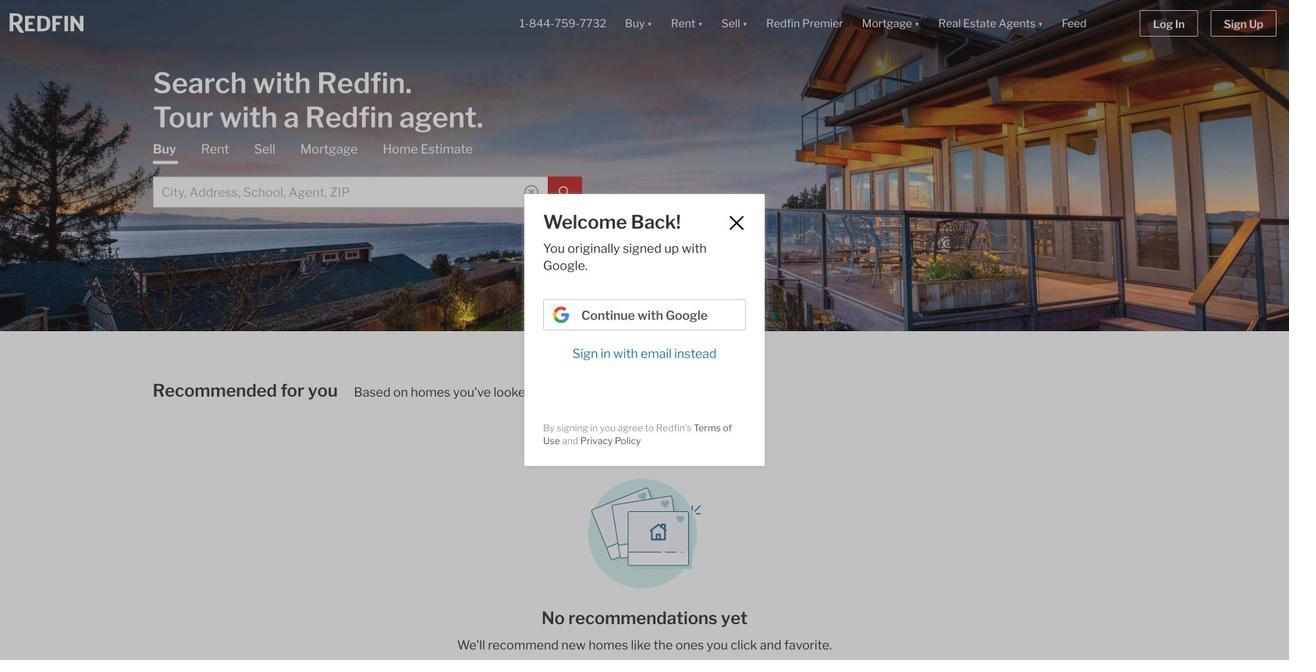 Task type: vqa. For each thing, say whether or not it's contained in the screenshot.
submit search icon
yes



Task type: locate. For each thing, give the bounding box(es) containing it.
tab list
[[153, 141, 582, 208]]

dialog
[[524, 194, 765, 467]]

submit search image
[[559, 187, 571, 199]]



Task type: describe. For each thing, give the bounding box(es) containing it.
search input image
[[524, 185, 538, 199]]

welcome back! element
[[543, 213, 721, 232]]



